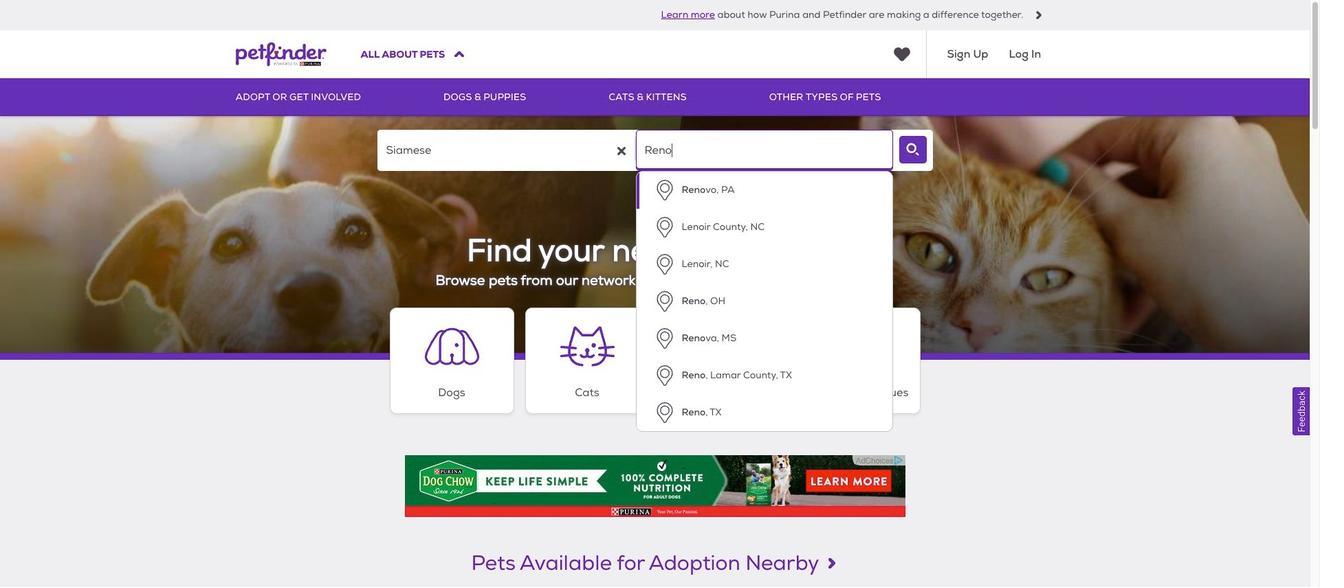 Task type: describe. For each thing, give the bounding box(es) containing it.
petfinder logo image
[[236, 30, 326, 78]]



Task type: locate. For each thing, give the bounding box(es) containing it.
advertisement element
[[405, 456, 905, 518]]

Search Terrier, Kitten, etc. text field
[[377, 130, 634, 171]]

9c2b2 image
[[1035, 11, 1043, 19]]

location search suggestions list box
[[636, 171, 893, 433]]

primary element
[[236, 78, 1075, 116]]

Enter City, State, or ZIP text field
[[636, 130, 893, 171]]



Task type: vqa. For each thing, say whether or not it's contained in the screenshot.
location search suggestions LIST BOX
yes



